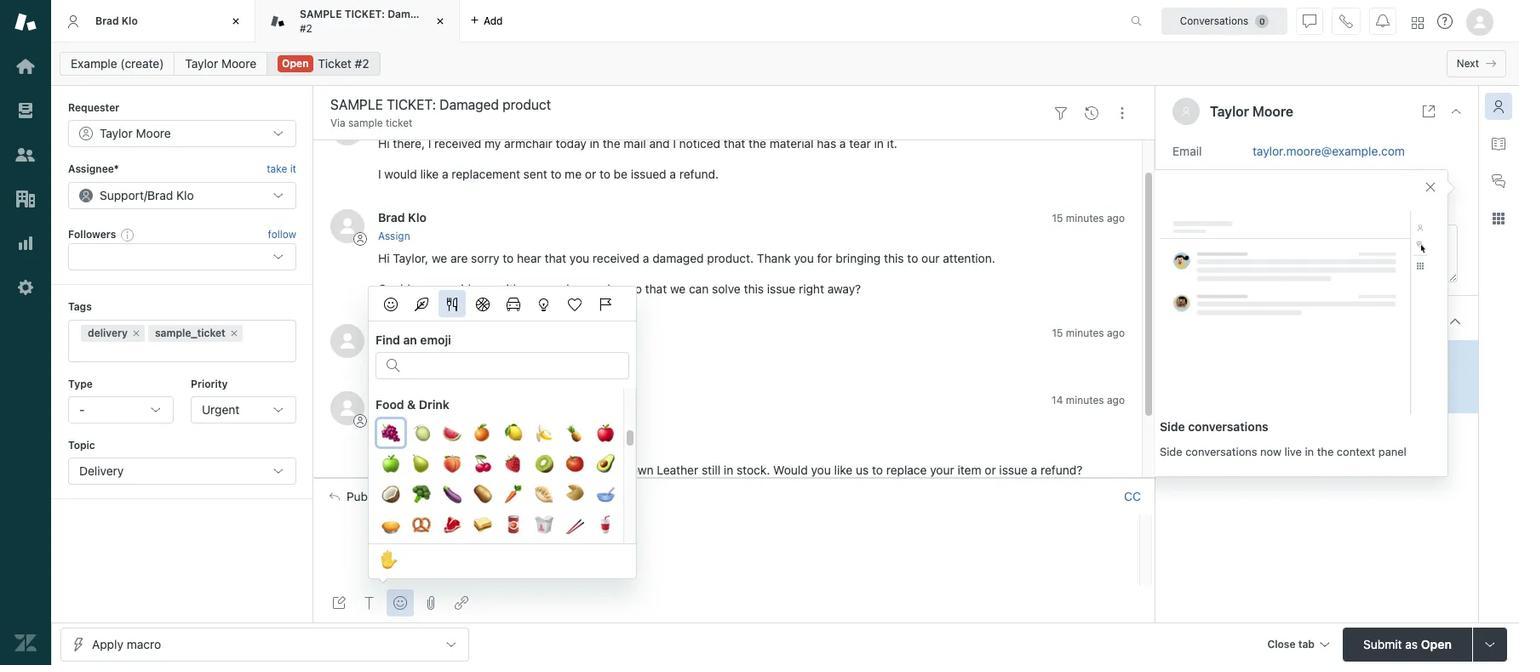 Task type: describe. For each thing, give the bounding box(es) containing it.
1 horizontal spatial us
[[856, 463, 869, 478]]

🥦️
[[412, 483, 431, 508]]

avatar image for hi taylor, we are sorry to hear that you received a damaged product. thank you for bringing this to our attention.
[[330, 210, 364, 244]]

1 horizontal spatial i
[[428, 137, 431, 151]]

to left replace
[[872, 463, 883, 478]]

15 minutes ago for hi taylor, we are sorry to hear that you received a damaged product. thank you for bringing this to our attention.
[[1052, 212, 1125, 225]]

an
[[403, 333, 417, 347]]

away?
[[827, 282, 861, 296]]

🍏️
[[381, 452, 400, 477]]

to
[[450, 489, 463, 504]]

in right live
[[1305, 445, 1314, 459]]

0 vertical spatial we
[[432, 251, 447, 265]]

1 vertical spatial issue
[[999, 463, 1028, 478]]

refund?
[[1041, 463, 1083, 478]]

side conversations
[[1160, 419, 1269, 434]]

0 vertical spatial your
[[523, 282, 548, 296]]

in left 'it.'
[[874, 137, 884, 151]]

🍇️
[[381, 422, 400, 446]]

🥨️
[[412, 513, 431, 538]]

2 horizontal spatial that
[[724, 137, 745, 151]]

0 horizontal spatial this
[[744, 282, 764, 296]]

🥡️
[[535, 513, 553, 538]]

taylor moore link inside secondary element
[[174, 52, 267, 76]]

1 horizontal spatial thank
[[757, 251, 791, 265]]

to left hear
[[503, 251, 514, 265]]

minutes for it looks like we have the item
[[1066, 394, 1104, 407]]

drink
[[419, 398, 449, 412]]

🥟️
[[535, 483, 553, 508]]

🥧️
[[381, 513, 400, 538]]

🥑️ 🥥️
[[381, 452, 615, 508]]

zendesk image
[[14, 633, 37, 655]]

live
[[1285, 445, 1302, 459]]

with
[[497, 282, 520, 296]]

today
[[556, 137, 587, 151]]

context
[[1337, 445, 1375, 459]]

noticed
[[679, 137, 720, 151]]

a left replacement
[[442, 167, 448, 182]]

hi for hi there, i received my armchair today in the mail and i noticed that the material has a tear in it.
[[378, 137, 390, 151]]

like for we
[[421, 463, 439, 478]]

customer context image
[[1492, 100, 1505, 113]]

🥢️
[[565, 513, 584, 538]]

a right 'issued'
[[670, 167, 676, 182]]

bringing
[[836, 251, 881, 265]]

product.
[[707, 251, 754, 265]]

zendesk support image
[[14, 11, 37, 33]]

klo inside tab
[[122, 14, 138, 27]]

2 vertical spatial we
[[442, 463, 458, 478]]

sample
[[300, 8, 342, 21]]

example
[[71, 56, 117, 71]]

🥠️
[[565, 483, 584, 508]]

ticket
[[386, 117, 413, 129]]

follow button
[[268, 227, 296, 243]]

0 horizontal spatial i
[[378, 167, 381, 182]]

brad inside brad klo tab
[[95, 14, 119, 27]]

to left be
[[599, 167, 610, 182]]

- inside popup button
[[79, 403, 85, 417]]

🥝️
[[535, 452, 553, 477]]

emoji
[[420, 333, 451, 347]]

take
[[267, 163, 287, 176]]

0 horizontal spatial that
[[545, 251, 566, 265]]

✋ button
[[376, 547, 403, 577]]

🍍️
[[565, 422, 584, 446]]

🍒️
[[473, 452, 492, 477]]

chair
[[578, 463, 607, 478]]

a left damaged
[[643, 251, 649, 265]]

you up order
[[570, 251, 589, 265]]

1 horizontal spatial your
[[930, 463, 954, 478]]

tab containing sample ticket: damaged product
[[255, 0, 477, 43]]

side for side conversations now live in the context panel
[[1160, 445, 1182, 459]]

ticket:
[[345, 8, 385, 21]]

as
[[1405, 637, 1418, 652]]

conversations for side conversations now live in the context panel
[[1185, 445, 1257, 459]]

get help image
[[1437, 14, 1453, 29]]

conversations for side conversations
[[1188, 419, 1269, 434]]

take it button
[[267, 161, 296, 179]]

apps image
[[1492, 212, 1505, 226]]

to left our
[[907, 251, 918, 265]]

brown
[[619, 463, 654, 478]]

find an emoji
[[376, 333, 451, 347]]

taylor moore inside secondary element
[[185, 56, 256, 71]]

damaged
[[388, 8, 435, 21]]

mail
[[624, 137, 646, 151]]

taylor right user icon
[[1210, 104, 1249, 119]]

taylor.moore@example.com image
[[478, 490, 491, 504]]

brad klo tab
[[51, 0, 255, 43]]

issued
[[631, 167, 666, 182]]

food & drink
[[376, 398, 449, 412]]

2 item from the left
[[958, 463, 981, 478]]

0 vertical spatial or
[[585, 167, 596, 182]]

ago for could you provide us with your order number so that we can solve this issue right away?
[[1107, 212, 1125, 225]]

assign for thank
[[378, 411, 410, 424]]

the left material
[[749, 137, 766, 151]]

food
[[376, 398, 404, 412]]

conversations button
[[1161, 7, 1288, 34]]

add link (cmd k) image
[[455, 597, 468, 611]]

1 vertical spatial thank
[[378, 433, 412, 447]]

email
[[1173, 144, 1202, 158]]

taylor inside secondary element
[[185, 56, 218, 71]]

you right would
[[811, 463, 831, 478]]

tear
[[849, 137, 871, 151]]

submit as open
[[1363, 637, 1452, 652]]

hi taylor, we are sorry to hear that you received a damaged product. thank you for bringing this to our attention.
[[378, 251, 995, 265]]

🥣️
[[596, 483, 615, 508]]

Add user notes text field
[[1253, 224, 1458, 282]]

🍋️
[[504, 422, 523, 446]]

it
[[378, 463, 385, 478]]

right
[[799, 282, 824, 296]]

15 minutes ago for #rx4583
[[1052, 327, 1125, 339]]

replacement
[[452, 167, 520, 182]]

klo for hi
[[408, 211, 426, 225]]

hi for hi taylor, we are sorry to hear that you received a damaged product. thank you for bringing this to our attention.
[[378, 251, 390, 265]]

ago for it looks like we have the item
[[1107, 394, 1125, 407]]

&
[[407, 398, 416, 412]]

#2
[[300, 22, 312, 34]]

format text image
[[363, 597, 376, 611]]

interactions
[[1176, 314, 1253, 329]]

me
[[565, 167, 582, 182]]

still
[[702, 463, 720, 478]]

🍊️
[[473, 422, 492, 446]]

has
[[817, 137, 836, 151]]

🍌️
[[535, 422, 553, 446]]

2 avatar image from the top
[[330, 324, 364, 358]]

🍑️
[[443, 452, 462, 477]]

a right has
[[840, 137, 846, 151]]

taylor moore inside conversationlabel log
[[378, 325, 452, 339]]

assign for hi
[[378, 230, 410, 242]]

#rx4583
[[378, 349, 431, 363]]

🥤️
[[596, 513, 615, 538]]

could you provide us with your order number so that we can solve this issue right away?
[[378, 282, 861, 296]]

sample ticket: damaged product #2
[[300, 8, 477, 34]]

🍎️
[[596, 422, 615, 446]]

open inside secondary element
[[282, 57, 309, 70]]

0 vertical spatial for
[[817, 251, 832, 265]]

it.
[[887, 137, 897, 151]]

could
[[378, 282, 410, 296]]

stock.
[[737, 463, 770, 478]]

🥩️
[[443, 513, 462, 538]]

15 minutes ago text field for #rx4583
[[1052, 327, 1125, 339]]

example (create) button
[[60, 52, 175, 76]]

moore inside secondary element
[[221, 56, 256, 71]]

assign button for thank
[[378, 410, 410, 426]]

would
[[773, 463, 808, 478]]

- button
[[68, 397, 174, 424]]



Task type: vqa. For each thing, say whether or not it's contained in the screenshot.
"Start with Messenger" region
no



Task type: locate. For each thing, give the bounding box(es) containing it.
open down #2
[[282, 57, 309, 70]]

klo up taylor,
[[408, 211, 426, 225]]

0 horizontal spatial us
[[481, 282, 494, 296]]

secondary element
[[51, 47, 1519, 81]]

1 horizontal spatial for
[[817, 251, 832, 265]]

0 vertical spatial thank
[[757, 251, 791, 265]]

taylor up '#rx4583'
[[378, 325, 413, 339]]

your
[[523, 282, 548, 296], [930, 463, 954, 478]]

for left that.
[[438, 433, 454, 447]]

material
[[770, 137, 814, 151]]

or right me
[[585, 167, 596, 182]]

brad klo link for thank
[[378, 392, 426, 407]]

received left my
[[434, 137, 481, 151]]

2 brad klo link from the top
[[378, 392, 426, 407]]

or
[[585, 167, 596, 182], [985, 463, 996, 478]]

0 horizontal spatial or
[[585, 167, 596, 182]]

1 ago from the top
[[1107, 212, 1125, 225]]

2 vertical spatial that
[[645, 282, 667, 296]]

us left with
[[481, 282, 494, 296]]

0 vertical spatial hi
[[378, 137, 390, 151]]

1 vertical spatial side
[[1160, 445, 1182, 459]]

type
[[68, 378, 93, 390]]

thank you for that.
[[378, 433, 482, 447]]

avatar image left food
[[330, 391, 364, 425]]

the left context
[[1317, 445, 1334, 459]]

avatar image left "find" on the left
[[330, 324, 364, 358]]

view more details image
[[1422, 105, 1436, 118]]

or left the refund?
[[985, 463, 996, 478]]

0 vertical spatial assign
[[378, 230, 410, 242]]

0 vertical spatial side
[[1160, 419, 1185, 434]]

this right solve
[[744, 282, 764, 296]]

hi down via sample ticket at the left of page
[[378, 137, 390, 151]]

replace
[[886, 463, 927, 478]]

- down "type"
[[79, 403, 85, 417]]

us left replace
[[856, 463, 869, 478]]

0 vertical spatial brad
[[95, 14, 119, 27]]

1 assign button from the top
[[378, 229, 410, 244]]

1 vertical spatial for
[[438, 433, 454, 447]]

🥑️
[[596, 452, 615, 477]]

assign
[[378, 230, 410, 242], [378, 411, 410, 424]]

urgent button
[[191, 397, 296, 424]]

0 horizontal spatial your
[[523, 282, 548, 296]]

assign left 🍈️
[[378, 411, 410, 424]]

2 hi from the top
[[378, 251, 390, 265]]

we left have
[[442, 463, 458, 478]]

1 vertical spatial that
[[545, 251, 566, 265]]

provide
[[437, 282, 478, 296]]

that right so
[[645, 282, 667, 296]]

2 15 minutes ago from the top
[[1052, 327, 1125, 339]]

to left me
[[550, 167, 562, 182]]

0 vertical spatial avatar image
[[330, 210, 364, 244]]

issue left the refund?
[[999, 463, 1028, 478]]

eames
[[538, 463, 575, 478]]

conversations up the now
[[1188, 419, 1269, 434]]

item up 🥕️
[[511, 463, 535, 478]]

klo
[[122, 14, 138, 27], [408, 211, 426, 225], [408, 392, 426, 407]]

2 vertical spatial ago
[[1107, 394, 1125, 407]]

taylor moore link up '#rx4583'
[[378, 325, 452, 339]]

sample
[[348, 117, 383, 129]]

edit user image
[[566, 491, 578, 503]]

received
[[434, 137, 481, 151], [593, 251, 640, 265]]

0 vertical spatial conversations
[[1188, 419, 1269, 434]]

add attachment image
[[424, 597, 438, 611]]

looks
[[389, 463, 417, 478]]

brad klo assign for hi
[[378, 211, 426, 242]]

1 minutes from the top
[[1066, 212, 1104, 225]]

close image inside tab
[[432, 13, 449, 30]]

0 vertical spatial 15 minutes ago
[[1052, 212, 1125, 225]]

the right have
[[490, 463, 508, 478]]

1 vertical spatial received
[[593, 251, 640, 265]]

i left would
[[378, 167, 381, 182]]

thank right the product.
[[757, 251, 791, 265]]

1 vertical spatial 15
[[1052, 327, 1063, 339]]

1 vertical spatial brad
[[378, 211, 405, 225]]

15 for #rx4583
[[1052, 327, 1063, 339]]

that
[[724, 137, 745, 151], [545, 251, 566, 265], [645, 282, 667, 296]]

3 ago from the top
[[1107, 394, 1125, 407]]

3 minutes from the top
[[1066, 394, 1104, 407]]

that.
[[457, 433, 482, 447]]

1 vertical spatial klo
[[408, 211, 426, 225]]

1 horizontal spatial close image
[[1449, 105, 1463, 118]]

brad up example (create)
[[95, 14, 119, 27]]

brad down would
[[378, 211, 405, 225]]

1 vertical spatial this
[[744, 282, 764, 296]]

1 vertical spatial brad klo assign
[[378, 392, 426, 424]]

via sample ticket
[[330, 117, 413, 129]]

taylor,
[[393, 251, 428, 265]]

1 vertical spatial 15 minutes ago text field
[[1052, 327, 1125, 339]]

1 horizontal spatial that
[[645, 282, 667, 296]]

that right hear
[[545, 251, 566, 265]]

1 vertical spatial brad klo link
[[378, 392, 426, 407]]

armchair
[[504, 137, 553, 151]]

15 for hi taylor, we are sorry to hear that you received a damaged product. thank you for bringing this to our attention.
[[1052, 212, 1063, 225]]

issue left the right
[[767, 282, 796, 296]]

assign button up taylor,
[[378, 229, 410, 244]]

moore up '#rx4583'
[[416, 325, 452, 339]]

it
[[290, 163, 296, 176]]

2 assign from the top
[[378, 411, 410, 424]]

received up could you provide us with your order number so that we can solve this issue right away?
[[593, 251, 640, 265]]

close image
[[227, 13, 244, 30]]

2 assign button from the top
[[378, 410, 410, 426]]

brad klo assign for thank
[[378, 392, 426, 424]]

brad klo
[[95, 14, 138, 27]]

issue
[[767, 282, 796, 296], [999, 463, 1028, 478]]

🍎️ 🍏️
[[381, 422, 615, 477]]

in right still
[[724, 463, 733, 478]]

Subject field
[[327, 95, 1042, 115]]

user image
[[1183, 107, 1190, 116]]

0 vertical spatial assign button
[[378, 229, 410, 244]]

🍅️
[[565, 452, 584, 477]]

taylor moore right user icon
[[1210, 104, 1294, 119]]

hi
[[378, 137, 390, 151], [378, 251, 390, 265]]

1 vertical spatial assign
[[378, 411, 410, 424]]

1 vertical spatial hi
[[378, 251, 390, 265]]

it looks like we have the item eames chair - brown leather still in stock. would you like us to replace your item or issue a refund?
[[378, 463, 1083, 478]]

2 brad klo assign from the top
[[378, 392, 426, 424]]

1 hi from the top
[[378, 137, 390, 151]]

product
[[438, 8, 477, 21]]

close image
[[432, 13, 449, 30], [1449, 105, 1463, 118]]

0 vertical spatial that
[[724, 137, 745, 151]]

sent
[[523, 167, 547, 182]]

0 vertical spatial taylor moore link
[[174, 52, 267, 76]]

main element
[[0, 0, 51, 666]]

you up 🍐️
[[415, 433, 435, 447]]

taylor right (create)
[[185, 56, 218, 71]]

15 minutes ago
[[1052, 212, 1125, 225], [1052, 327, 1125, 339]]

taylor moore down close image
[[185, 56, 256, 71]]

item right replace
[[958, 463, 981, 478]]

1 vertical spatial taylor moore link
[[378, 325, 452, 339]]

that right noticed
[[724, 137, 745, 151]]

🍉️
[[443, 422, 462, 446]]

moore
[[221, 56, 256, 71], [1253, 104, 1294, 119], [416, 325, 452, 339], [528, 490, 560, 503]]

admin image
[[14, 277, 37, 299]]

1 assign from the top
[[378, 230, 410, 242]]

your right replace
[[930, 463, 954, 478]]

reporting image
[[14, 232, 37, 255]]

so
[[629, 282, 642, 296]]

2 ago from the top
[[1107, 327, 1125, 339]]

there,
[[393, 137, 425, 151]]

15 minutes ago text field for hi taylor, we are sorry to hear that you received a damaged product. thank you for bringing this to our attention.
[[1052, 212, 1125, 225]]

this right bringing
[[884, 251, 904, 265]]

15 minutes ago text field
[[1052, 212, 1125, 225], [1052, 327, 1125, 339]]

conversations
[[1188, 419, 1269, 434], [1185, 445, 1257, 459]]

taylor inside conversationlabel log
[[378, 325, 413, 339]]

tab
[[255, 0, 477, 43]]

moore down close image
[[221, 56, 256, 71]]

0 vertical spatial ago
[[1107, 212, 1125, 225]]

2 15 from the top
[[1052, 327, 1063, 339]]

1 15 from the top
[[1052, 212, 1063, 225]]

1 vertical spatial open
[[1421, 637, 1452, 652]]

brad klo link for hi
[[378, 211, 426, 225]]

1 horizontal spatial or
[[985, 463, 996, 478]]

- inside conversationlabel log
[[610, 463, 616, 478]]

draft mode image
[[332, 597, 346, 611]]

the left mail
[[603, 137, 620, 151]]

taylor
[[185, 56, 218, 71], [1210, 104, 1249, 119], [378, 325, 413, 339], [495, 490, 525, 503]]

have
[[461, 463, 487, 478]]

avatar image for thank you for that.
[[330, 391, 364, 425]]

1 vertical spatial us
[[856, 463, 869, 478]]

14
[[1052, 394, 1063, 407]]

0 vertical spatial 15
[[1052, 212, 1063, 225]]

brad left &
[[378, 392, 405, 407]]

1 vertical spatial conversations
[[1185, 445, 1257, 459]]

taylor moore up '#rx4583'
[[378, 325, 452, 339]]

example (create)
[[71, 56, 164, 71]]

panel
[[1378, 445, 1407, 459]]

2 15 minutes ago text field from the top
[[1052, 327, 1125, 339]]

🍐️
[[412, 452, 431, 477]]

taylor moore link inside conversationlabel log
[[378, 325, 452, 339]]

2 minutes from the top
[[1066, 327, 1104, 339]]

0 horizontal spatial received
[[434, 137, 481, 151]]

tabs tab list
[[51, 0, 1113, 43]]

hi there, i received my armchair today in the mail and i noticed that the material has a tear in it.
[[378, 137, 897, 151]]

0 horizontal spatial close image
[[432, 13, 449, 30]]

🥪️
[[473, 513, 492, 538]]

1 vertical spatial avatar image
[[330, 324, 364, 358]]

1 vertical spatial or
[[985, 463, 996, 478]]

1 item from the left
[[511, 463, 535, 478]]

get started image
[[14, 55, 37, 77]]

in right today at top left
[[590, 137, 599, 151]]

conversations down side conversations
[[1185, 445, 1257, 459]]

0 horizontal spatial taylor moore link
[[174, 52, 267, 76]]

taylor moore link down close image
[[174, 52, 267, 76]]

taylor moore up 🥫️
[[495, 490, 560, 503]]

2 vertical spatial brad
[[378, 392, 405, 407]]

🥕️
[[504, 483, 523, 508]]

1 side from the top
[[1160, 419, 1185, 434]]

a left the refund?
[[1031, 463, 1037, 478]]

zendesk products image
[[1412, 17, 1424, 29]]

1 horizontal spatial issue
[[999, 463, 1028, 478]]

1 avatar image from the top
[[330, 210, 364, 244]]

your right with
[[523, 282, 548, 296]]

we left the can
[[670, 282, 686, 296]]

🍓️
[[504, 452, 523, 477]]

brad
[[95, 14, 119, 27], [378, 211, 405, 225], [378, 392, 405, 407]]

for up the right
[[817, 251, 832, 265]]

- right chair
[[610, 463, 616, 478]]

open right as
[[1421, 637, 1452, 652]]

close image right ticket:
[[432, 13, 449, 30]]

i
[[428, 137, 431, 151], [673, 137, 676, 151], [378, 167, 381, 182]]

organizations image
[[14, 188, 37, 210]]

next
[[1457, 57, 1479, 70]]

events image
[[1085, 106, 1098, 120]]

1 horizontal spatial item
[[958, 463, 981, 478]]

2 vertical spatial minutes
[[1066, 394, 1104, 407]]

1 brad klo link from the top
[[378, 211, 426, 225]]

klo for thank
[[408, 392, 426, 407]]

1 horizontal spatial received
[[593, 251, 640, 265]]

next button
[[1447, 50, 1506, 77]]

taylor right taylor.moore@example.com icon
[[495, 490, 525, 503]]

this
[[884, 251, 904, 265], [744, 282, 764, 296]]

0 horizontal spatial open
[[282, 57, 309, 70]]

brad for thank
[[378, 392, 405, 407]]

avatar image right follow
[[330, 210, 364, 244]]

1 vertical spatial close image
[[1449, 105, 1463, 118]]

1 vertical spatial -
[[610, 463, 616, 478]]

moore up taylor.moore@example.com
[[1253, 104, 1294, 119]]

0 horizontal spatial item
[[511, 463, 535, 478]]

thank up 🍏️
[[378, 433, 412, 447]]

moore left edit user icon
[[528, 490, 560, 503]]

2 side from the top
[[1160, 445, 1182, 459]]

0 horizontal spatial for
[[438, 433, 454, 447]]

1 vertical spatial assign button
[[378, 410, 410, 426]]

insert emojis image
[[393, 597, 407, 611]]

assign button
[[378, 229, 410, 244], [378, 410, 410, 426]]

1 vertical spatial ago
[[1107, 327, 1125, 339]]

hear
[[517, 251, 541, 265]]

0 vertical spatial received
[[434, 137, 481, 151]]

brad klo link up 🍇️
[[378, 392, 426, 407]]

0 vertical spatial klo
[[122, 14, 138, 27]]

you right 'could'
[[414, 282, 433, 296]]

0 vertical spatial brad klo assign
[[378, 211, 426, 242]]

conversationlabel log
[[313, 98, 1155, 492]]

i right and
[[673, 137, 676, 151]]

hi left taylor,
[[378, 251, 390, 265]]

1 vertical spatial we
[[670, 282, 686, 296]]

0 vertical spatial this
[[884, 251, 904, 265]]

1 15 minutes ago text field from the top
[[1052, 212, 1125, 225]]

klo right food
[[408, 392, 426, 407]]

thank
[[757, 251, 791, 265], [378, 433, 412, 447]]

1 horizontal spatial open
[[1421, 637, 1452, 652]]

minutes for could you provide us with your order number so that we can solve this issue right away?
[[1066, 212, 1104, 225]]

views image
[[14, 100, 37, 122]]

1 15 minutes ago from the top
[[1052, 212, 1125, 225]]

0 vertical spatial open
[[282, 57, 309, 70]]

1 vertical spatial your
[[930, 463, 954, 478]]

0 vertical spatial 15 minutes ago text field
[[1052, 212, 1125, 225]]

open
[[282, 57, 309, 70], [1421, 637, 1452, 652]]

we left are
[[432, 251, 447, 265]]

close image right view more details icon
[[1449, 105, 1463, 118]]

0 vertical spatial -
[[79, 403, 85, 417]]

solve
[[712, 282, 741, 296]]

assign button for hi
[[378, 229, 410, 244]]

Public reply composer text field
[[322, 515, 1134, 551]]

(create)
[[120, 56, 164, 71]]

0 horizontal spatial -
[[79, 403, 85, 417]]

i would like a replacement sent to me or to be issued a refund.
[[378, 167, 719, 182]]

1 vertical spatial minutes
[[1066, 327, 1104, 339]]

like for a
[[420, 167, 439, 182]]

1 brad klo assign from the top
[[378, 211, 426, 242]]

cc
[[1124, 489, 1141, 504]]

assign up taylor,
[[378, 230, 410, 242]]

you up the right
[[794, 251, 814, 265]]

-
[[79, 403, 85, 417], [610, 463, 616, 478]]

urgent
[[202, 403, 240, 417]]

1 vertical spatial 15 minutes ago
[[1052, 327, 1125, 339]]

side for side conversations
[[1160, 419, 1185, 434]]

2 horizontal spatial i
[[673, 137, 676, 151]]

now
[[1260, 445, 1281, 459]]

to
[[550, 167, 562, 182], [599, 167, 610, 182], [503, 251, 514, 265], [907, 251, 918, 265], [872, 463, 883, 478]]

customers image
[[14, 144, 37, 166]]

3 avatar image from the top
[[330, 391, 364, 425]]

0 vertical spatial brad klo link
[[378, 211, 426, 225]]

0 vertical spatial minutes
[[1066, 212, 1104, 225]]

2 vertical spatial klo
[[408, 392, 426, 407]]

0 vertical spatial close image
[[432, 13, 449, 30]]

brad klo assign
[[378, 211, 426, 242], [378, 392, 426, 424]]

🥥️
[[381, 483, 400, 508]]

would
[[384, 167, 417, 182]]

14 minutes ago text field
[[1052, 394, 1125, 407]]

assign button left 🍈️
[[378, 410, 410, 426]]

1 horizontal spatial -
[[610, 463, 616, 478]]

0 vertical spatial issue
[[767, 282, 796, 296]]

brad for hi
[[378, 211, 405, 225]]

brad klo link up taylor,
[[378, 211, 426, 225]]

knowledge image
[[1492, 137, 1505, 151]]

14 minutes ago
[[1052, 394, 1125, 407]]

0 horizontal spatial issue
[[767, 282, 796, 296]]

0 vertical spatial us
[[481, 282, 494, 296]]

cc button
[[1124, 489, 1141, 505]]

can
[[689, 282, 709, 296]]

klo up example (create)
[[122, 14, 138, 27]]

🥔️
[[473, 483, 492, 508]]

taylor moore
[[185, 56, 256, 71], [1210, 104, 1294, 119], [378, 325, 452, 339], [495, 490, 560, 503]]

user image
[[1181, 106, 1191, 117]]

2 vertical spatial avatar image
[[330, 391, 364, 425]]

0 horizontal spatial thank
[[378, 433, 412, 447]]

1 horizontal spatial taylor moore link
[[378, 325, 452, 339]]

avatar image
[[330, 210, 364, 244], [330, 324, 364, 358], [330, 391, 364, 425]]

find
[[376, 333, 400, 347]]

1 horizontal spatial this
[[884, 251, 904, 265]]

moore inside conversationlabel log
[[416, 325, 452, 339]]

i right there,
[[428, 137, 431, 151]]



